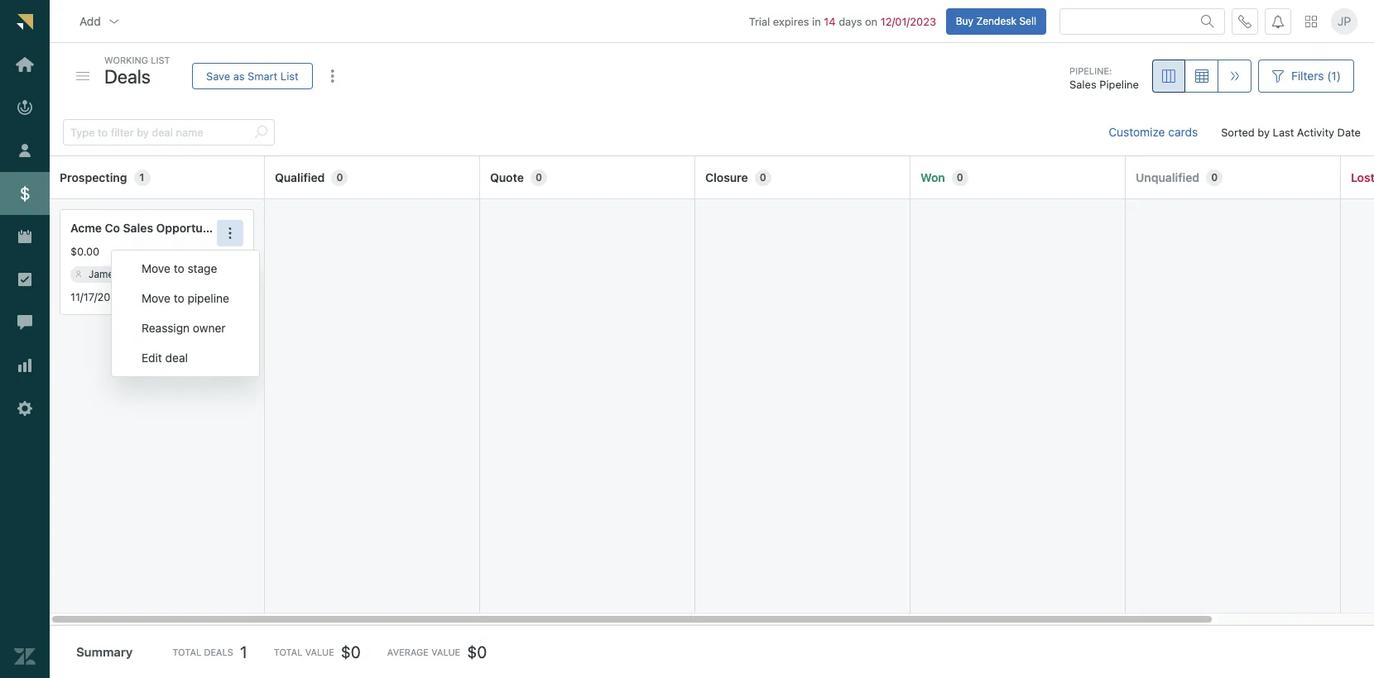 Task type: describe. For each thing, give the bounding box(es) containing it.
co
[[105, 221, 120, 235]]

sales inside pipeline: sales pipeline
[[1070, 78, 1097, 91]]

expires
[[773, 15, 809, 28]]

deals inside working list deals
[[104, 65, 151, 87]]

edit deal menu item
[[112, 344, 259, 373]]

james peterson
[[89, 268, 163, 280]]

move for move to pipeline
[[142, 292, 171, 306]]

value for total value $0
[[305, 648, 334, 658]]

pipeline:
[[1070, 65, 1112, 76]]

search image
[[254, 126, 267, 139]]

lost
[[1351, 170, 1374, 184]]

move to stage
[[142, 262, 217, 276]]

cards
[[1168, 125, 1198, 139]]

$0.00
[[70, 245, 100, 258]]

0 for quote
[[536, 171, 542, 183]]

james
[[89, 268, 119, 280]]

chevron down image
[[107, 15, 121, 28]]

save as smart list button
[[192, 63, 313, 89]]

menu containing move to stage
[[111, 250, 260, 378]]

zendesk
[[976, 15, 1017, 27]]

owner
[[193, 321, 226, 335]]

move to pipeline
[[142, 292, 229, 306]]

0 for closure
[[760, 171, 766, 183]]

filters (1) button
[[1258, 60, 1354, 93]]

list inside working list deals
[[151, 55, 170, 65]]

customize
[[1109, 125, 1165, 139]]

12/01/2023
[[881, 15, 936, 28]]

date
[[1338, 126, 1361, 139]]

$0 for total value $0
[[341, 643, 361, 662]]

by
[[1258, 126, 1270, 139]]

deals inside total deals 1
[[204, 648, 233, 658]]

reassign owner
[[142, 321, 226, 335]]

0 for won
[[957, 171, 964, 183]]

total value $0
[[274, 643, 361, 662]]

closure
[[705, 170, 748, 184]]

peterson
[[122, 268, 163, 280]]

jp button
[[1331, 8, 1358, 34]]

customize cards button
[[1096, 116, 1211, 149]]

save as smart list
[[206, 69, 299, 82]]

customize cards
[[1109, 125, 1198, 139]]

on
[[865, 15, 878, 28]]

filters (1)
[[1292, 69, 1341, 83]]

save
[[206, 69, 230, 82]]

prospecting
[[60, 170, 127, 184]]

quote
[[490, 170, 524, 184]]

$0 for average value $0
[[467, 643, 487, 662]]

list inside button
[[281, 69, 299, 82]]

0 for unqualified
[[1211, 171, 1218, 183]]

sorted by last activity date
[[1221, 126, 1361, 139]]

sorted
[[1221, 126, 1255, 139]]

opportunity
[[156, 221, 224, 235]]

smart
[[248, 69, 278, 82]]

to for pipeline
[[174, 292, 184, 306]]

acme co sales opportunity
[[70, 221, 224, 235]]

pipeline
[[187, 292, 229, 306]]

total deals 1
[[173, 643, 247, 662]]

total for $0
[[274, 648, 303, 658]]



Task type: vqa. For each thing, say whether or not it's contained in the screenshot.


Task type: locate. For each thing, give the bounding box(es) containing it.
sales
[[1070, 78, 1097, 91], [123, 221, 153, 235]]

menu
[[111, 250, 260, 378]]

1 vertical spatial sales
[[123, 221, 153, 235]]

as
[[233, 69, 245, 82]]

0 for qualified
[[336, 171, 343, 183]]

3 0 from the left
[[760, 171, 766, 183]]

average
[[387, 648, 429, 658]]

total inside total deals 1
[[173, 648, 201, 658]]

14
[[824, 15, 836, 28]]

activity
[[1297, 126, 1335, 139]]

last
[[1273, 126, 1294, 139]]

0 right closure
[[760, 171, 766, 183]]

edit deal
[[142, 351, 188, 365]]

jp
[[1338, 14, 1351, 28]]

2 move from the top
[[142, 292, 171, 306]]

to
[[174, 262, 184, 276], [174, 292, 184, 306]]

2 to from the top
[[174, 292, 184, 306]]

buy zendesk sell
[[956, 15, 1037, 27]]

reassign
[[142, 321, 190, 335]]

won
[[921, 170, 945, 184]]

1 value from the left
[[305, 648, 334, 658]]

1 total from the left
[[173, 648, 201, 658]]

$0 left average
[[341, 643, 361, 662]]

0 vertical spatial move
[[142, 262, 171, 276]]

trial expires in 14 days on 12/01/2023
[[749, 15, 936, 28]]

to for stage
[[174, 262, 184, 276]]

zendesk products image
[[1306, 15, 1317, 27]]

0 horizontal spatial value
[[305, 648, 334, 658]]

average value $0
[[387, 643, 487, 662]]

calls image
[[1239, 15, 1252, 28]]

1 horizontal spatial sales
[[1070, 78, 1097, 91]]

11/17/2023
[[70, 290, 124, 304]]

stage
[[187, 262, 217, 276]]

2 0 from the left
[[536, 171, 542, 183]]

1 to from the top
[[174, 262, 184, 276]]

0 right won
[[957, 171, 964, 183]]

0 right qualified
[[336, 171, 343, 183]]

1 horizontal spatial value
[[431, 648, 460, 658]]

pipeline
[[1100, 78, 1139, 91]]

in
[[812, 15, 821, 28]]

working list deals
[[104, 55, 170, 87]]

buy zendesk sell button
[[946, 8, 1046, 34]]

value inside the total value $0
[[305, 648, 334, 658]]

move down acme co sales opportunity "link"
[[142, 262, 171, 276]]

move to pipeline menu item
[[112, 284, 259, 314]]

sales right co
[[123, 221, 153, 235]]

unqualified
[[1136, 170, 1200, 184]]

to left pipeline
[[174, 292, 184, 306]]

1 horizontal spatial 1
[[240, 643, 247, 662]]

deal
[[165, 351, 188, 365]]

handler image
[[76, 72, 89, 80]]

contacts image
[[75, 271, 82, 278]]

sales inside "link"
[[123, 221, 153, 235]]

0 horizontal spatial 1
[[140, 171, 144, 183]]

deals
[[104, 65, 151, 87], [204, 648, 233, 658]]

move down peterson
[[142, 292, 171, 306]]

to left stage
[[174, 262, 184, 276]]

2 total from the left
[[274, 648, 303, 658]]

1 0 from the left
[[336, 171, 343, 183]]

0
[[336, 171, 343, 183], [536, 171, 542, 183], [760, 171, 766, 183], [957, 171, 964, 183], [1211, 171, 1218, 183]]

trial
[[749, 15, 770, 28]]

summary
[[76, 645, 133, 660]]

list right "smart"
[[281, 69, 299, 82]]

sales down pipeline:
[[1070, 78, 1097, 91]]

1 vertical spatial list
[[281, 69, 299, 82]]

1 horizontal spatial list
[[281, 69, 299, 82]]

0 vertical spatial 1
[[140, 171, 144, 183]]

0 horizontal spatial sales
[[123, 221, 153, 235]]

search image
[[1201, 15, 1215, 28]]

list
[[151, 55, 170, 65], [281, 69, 299, 82]]

total right total deals 1
[[274, 648, 303, 658]]

filters
[[1292, 69, 1324, 83]]

total
[[173, 648, 201, 658], [274, 648, 303, 658]]

edit
[[142, 351, 162, 365]]

acme co sales opportunity link
[[70, 220, 224, 238]]

value
[[305, 648, 334, 658], [431, 648, 460, 658]]

0 vertical spatial list
[[151, 55, 170, 65]]

0 horizontal spatial deals
[[104, 65, 151, 87]]

add
[[79, 14, 101, 28]]

1 $0 from the left
[[341, 643, 361, 662]]

qualified
[[275, 170, 325, 184]]

1 down type to filter by deal name field
[[140, 171, 144, 183]]

buy
[[956, 15, 974, 27]]

1 vertical spatial 1
[[240, 643, 247, 662]]

move
[[142, 262, 171, 276], [142, 292, 171, 306]]

1 move from the top
[[142, 262, 171, 276]]

1
[[140, 171, 144, 183], [240, 643, 247, 662]]

total inside the total value $0
[[274, 648, 303, 658]]

days
[[839, 15, 862, 28]]

bell image
[[1272, 15, 1285, 28]]

1 vertical spatial to
[[174, 292, 184, 306]]

add button
[[66, 5, 134, 38]]

0 vertical spatial sales
[[1070, 78, 1097, 91]]

pipeline: sales pipeline
[[1070, 65, 1139, 91]]

2 value from the left
[[431, 648, 460, 658]]

1 vertical spatial deals
[[204, 648, 233, 658]]

(1)
[[1327, 69, 1341, 83]]

working
[[104, 55, 148, 65]]

overflow vertical fill image
[[326, 70, 339, 83]]

4 0 from the left
[[957, 171, 964, 183]]

1 left the total value $0
[[240, 643, 247, 662]]

zendesk image
[[14, 647, 36, 668]]

2 $0 from the left
[[467, 643, 487, 662]]

0 right quote
[[536, 171, 542, 183]]

None field
[[1071, 14, 1191, 29]]

sell
[[1020, 15, 1037, 27]]

total right summary
[[173, 648, 201, 658]]

move for move to stage
[[142, 262, 171, 276]]

1 vertical spatial move
[[142, 292, 171, 306]]

$0 right average
[[467, 643, 487, 662]]

1 horizontal spatial total
[[274, 648, 303, 658]]

0 horizontal spatial list
[[151, 55, 170, 65]]

5 0 from the left
[[1211, 171, 1218, 183]]

value for average value $0
[[431, 648, 460, 658]]

value inside average value $0
[[431, 648, 460, 658]]

0 vertical spatial deals
[[104, 65, 151, 87]]

0 right unqualified
[[1211, 171, 1218, 183]]

total for 1
[[173, 648, 201, 658]]

$0
[[341, 643, 361, 662], [467, 643, 487, 662]]

1 horizontal spatial $0
[[467, 643, 487, 662]]

0 vertical spatial to
[[174, 262, 184, 276]]

0 horizontal spatial total
[[173, 648, 201, 658]]

0 horizontal spatial $0
[[341, 643, 361, 662]]

acme
[[70, 221, 102, 235]]

Type to filter by deal name field
[[70, 120, 248, 145]]

reassign owner menu item
[[112, 314, 259, 344]]

move to stage menu item
[[112, 254, 259, 284]]

list right working
[[151, 55, 170, 65]]

1 horizontal spatial deals
[[204, 648, 233, 658]]



